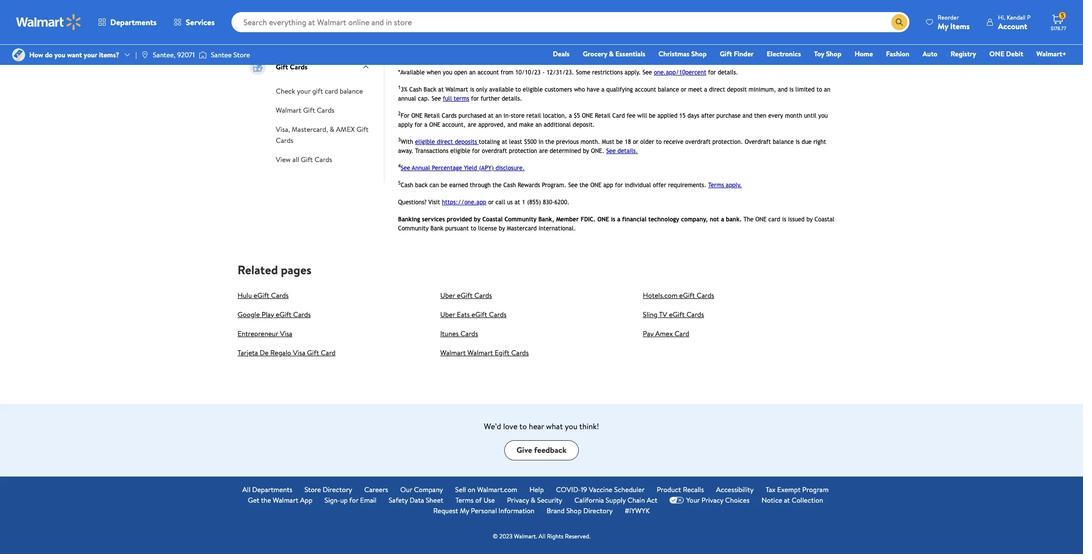Task type: vqa. For each thing, say whether or not it's contained in the screenshot.
the Pharmacy 'dropdown button'
no



Task type: describe. For each thing, give the bounding box(es) containing it.
home
[[855, 49, 873, 59]]

product recalls
[[657, 484, 704, 494]]

notice at collection link
[[762, 495, 823, 506]]

uber for uber egift cards
[[440, 290, 455, 300]]

money transfers
[[276, 11, 326, 21]]

gift
[[312, 86, 323, 96]]

personal
[[471, 506, 497, 516]]

brand shop directory
[[547, 506, 613, 516]]

registry link
[[946, 48, 981, 59]]

what
[[546, 420, 563, 432]]

tarjeta de regalo visa gift card
[[238, 348, 336, 358]]

related
[[238, 261, 278, 278]]

privacy choices icon image
[[670, 497, 684, 504]]

walmart left the egift in the bottom of the page
[[467, 348, 493, 358]]

related pages
[[238, 261, 311, 278]]

5 $178.77
[[1051, 11, 1066, 32]]

all departments link
[[242, 484, 292, 495]]

0 vertical spatial store
[[233, 50, 250, 60]]

departments inside popup button
[[110, 17, 157, 28]]

hi, kendall p account
[[998, 13, 1031, 31]]

egift right tv
[[669, 309, 685, 319]]

walmart+ link
[[1032, 48, 1071, 59]]

data
[[410, 495, 424, 505]]

finder
[[734, 49, 754, 59]]

supply
[[606, 495, 626, 505]]

covid-
[[556, 484, 581, 494]]

collection
[[792, 495, 823, 505]]

terms
[[455, 495, 474, 505]]

cards up sling tv egift cards on the right of the page
[[697, 290, 714, 300]]

cards up check
[[290, 62, 308, 72]]

walmart down check
[[276, 105, 301, 115]]

gift cards
[[276, 62, 308, 72]]

on
[[468, 484, 475, 494]]

uber egift cards
[[440, 290, 492, 300]]

toy
[[814, 49, 824, 59]]

Walmart Site-Wide search field
[[231, 12, 909, 32]]

careers link
[[364, 484, 388, 495]]

tax preparation
[[276, 30, 323, 40]]

the
[[261, 495, 271, 505]]

think!
[[579, 420, 599, 432]]

egift right eats
[[471, 309, 487, 319]]

cards up google play egift cards
[[271, 290, 289, 300]]

safety data sheet link
[[389, 495, 443, 506]]

gift inside the visa, mastercard, & amex gift cards
[[357, 124, 369, 134]]

use
[[483, 495, 495, 505]]

check your gift card balance
[[276, 86, 363, 96]]

tax for exempt
[[766, 484, 776, 494]]

1 horizontal spatial your
[[297, 86, 311, 96]]

check your gift card balance link
[[276, 85, 363, 96]]

auto
[[923, 49, 937, 59]]

0 vertical spatial you
[[54, 50, 65, 60]]

grocery & essentials link
[[578, 48, 650, 59]]

christmas shop link
[[654, 48, 711, 59]]

product
[[657, 484, 681, 494]]

gift inside gift finder link
[[720, 49, 732, 59]]

product recalls link
[[657, 484, 704, 495]]

shop for christmas
[[691, 49, 707, 59]]

google play egift cards
[[238, 309, 311, 319]]

visa,
[[276, 124, 290, 134]]

departments inside 'link'
[[252, 484, 292, 494]]

program
[[802, 484, 829, 494]]

walmart.
[[514, 532, 537, 540]]

santee, 92071
[[153, 50, 195, 60]]

#iywyk
[[625, 506, 650, 516]]

egift right hulu
[[254, 290, 269, 300]]

santee
[[211, 50, 232, 60]]

shop for toy
[[826, 49, 841, 59]]

give feedback button
[[504, 440, 579, 460]]

de
[[260, 348, 269, 358]]

cards right eats
[[489, 309, 507, 319]]

google play egift cards link
[[238, 309, 311, 319]]

hotels.com egift cards link
[[643, 290, 714, 300]]

help
[[529, 484, 544, 494]]

sell on walmart.com
[[455, 484, 517, 494]]

store directory link
[[304, 484, 352, 495]]

fashion link
[[882, 48, 914, 59]]

walmart down itunes
[[440, 348, 466, 358]]

entrepreneur visa
[[238, 328, 292, 338]]

my inside reorder my items
[[938, 20, 948, 31]]

give
[[516, 445, 532, 456]]

christmas
[[658, 49, 690, 59]]

app
[[300, 495, 312, 505]]

information
[[499, 506, 535, 516]]

deals link
[[548, 48, 574, 59]]

debit
[[1006, 49, 1023, 59]]

uber eats egift cards link
[[440, 309, 507, 319]]

view
[[276, 154, 291, 165]]

home link
[[850, 48, 878, 59]]

tax for preparation
[[276, 30, 286, 40]]

check
[[276, 86, 295, 96]]

california
[[574, 495, 604, 505]]

get
[[248, 495, 259, 505]]

1 vertical spatial you
[[565, 420, 578, 432]]

all inside 'link'
[[242, 484, 250, 494]]

store directory
[[304, 484, 352, 494]]

services
[[186, 17, 215, 28]]

© 2023 walmart. all rights reserved.
[[493, 532, 590, 540]]

1 horizontal spatial store
[[304, 484, 321, 494]]

deals
[[553, 49, 570, 59]]

kendall
[[1007, 13, 1026, 21]]

gift right gift cards icon
[[276, 62, 288, 72]]

preparation
[[287, 30, 323, 40]]

pay amex card link
[[643, 328, 689, 338]]

walmart image
[[16, 14, 82, 30]]

want
[[67, 50, 82, 60]]

 image for how do you want your items?
[[12, 48, 25, 61]]

2023
[[499, 532, 513, 540]]

#iywyk link
[[625, 506, 650, 516]]

& for privacy
[[531, 495, 535, 505]]

egift right play
[[276, 309, 291, 319]]

your
[[686, 495, 700, 505]]

Search search field
[[231, 12, 909, 32]]

walmart.com
[[477, 484, 517, 494]]

directory inside 'brand shop directory' link
[[583, 506, 613, 516]]

0 horizontal spatial card
[[321, 348, 336, 358]]



Task type: locate. For each thing, give the bounding box(es) containing it.
all up get
[[242, 484, 250, 494]]

our company link
[[400, 484, 443, 495]]

mastercard,
[[292, 124, 328, 134]]

visa, mastercard, & amex gift cards link
[[276, 123, 369, 145]]

scheduler
[[614, 484, 645, 494]]

google
[[238, 309, 260, 319]]

gift
[[720, 49, 732, 59], [276, 62, 288, 72], [303, 105, 315, 115], [357, 124, 369, 134], [301, 154, 313, 165], [307, 348, 319, 358]]

departments up |
[[110, 17, 157, 28]]

uber left eats
[[440, 309, 455, 319]]

1 vertical spatial your
[[297, 86, 311, 96]]

walmart right the
[[273, 495, 298, 505]]

0 horizontal spatial  image
[[12, 48, 25, 61]]

visa right regalo
[[293, 348, 305, 358]]

company
[[414, 484, 443, 494]]

itunes
[[440, 328, 459, 338]]

1 vertical spatial all
[[539, 532, 545, 540]]

search icon image
[[895, 18, 903, 26]]

careers
[[364, 484, 388, 494]]

sign-up for email
[[325, 495, 377, 505]]

choices
[[725, 495, 750, 505]]

gift right amex
[[357, 124, 369, 134]]

brand shop directory link
[[547, 506, 613, 516]]

amex
[[655, 328, 673, 338]]

1 vertical spatial card
[[321, 348, 336, 358]]

hulu
[[238, 290, 252, 300]]

privacy up 'information'
[[507, 495, 529, 505]]

1 horizontal spatial visa
[[293, 348, 305, 358]]

itunes cards link
[[440, 328, 478, 338]]

santee store
[[211, 50, 250, 60]]

help link
[[529, 484, 544, 495]]

store up the app
[[304, 484, 321, 494]]

 image left how on the top
[[12, 48, 25, 61]]

one
[[989, 49, 1004, 59]]

 image right |
[[141, 51, 149, 59]]

cards down the visa, mastercard, & amex gift cards
[[315, 154, 332, 165]]

your right want on the left
[[84, 50, 97, 60]]

0 horizontal spatial store
[[233, 50, 250, 60]]

notice
[[762, 495, 782, 505]]

regalo
[[270, 348, 291, 358]]

balance
[[340, 86, 363, 96]]

0 horizontal spatial shop
[[566, 506, 582, 516]]

for
[[349, 495, 358, 505]]

0 vertical spatial &
[[609, 49, 614, 59]]

to
[[519, 420, 527, 432]]

get the walmart app link
[[248, 495, 312, 506]]

up
[[340, 495, 348, 505]]

& inside the visa, mastercard, & amex gift cards
[[330, 124, 334, 134]]

1 vertical spatial uber
[[440, 309, 455, 319]]

5
[[1061, 11, 1064, 20]]

1 uber from the top
[[440, 290, 455, 300]]

0 horizontal spatial all
[[242, 484, 250, 494]]

your privacy choices
[[686, 495, 750, 505]]

1 privacy from the left
[[507, 495, 529, 505]]

we'd
[[484, 420, 501, 432]]

0 horizontal spatial tax
[[276, 30, 286, 40]]

hulu egift cards link
[[238, 290, 289, 300]]

1 horizontal spatial shop
[[691, 49, 707, 59]]

&
[[609, 49, 614, 59], [330, 124, 334, 134], [531, 495, 535, 505]]

0 vertical spatial my
[[938, 20, 948, 31]]

 image for santee, 92071
[[141, 51, 149, 59]]

1 vertical spatial departments
[[252, 484, 292, 494]]

my down terms
[[460, 506, 469, 516]]

uber for uber eats egift cards
[[440, 309, 455, 319]]

0 vertical spatial all
[[242, 484, 250, 494]]

privacy inside your privacy choices link
[[701, 495, 723, 505]]

my inside notice at collection request my personal information
[[460, 506, 469, 516]]

grocery & essentials
[[583, 49, 645, 59]]

1 vertical spatial visa
[[293, 348, 305, 358]]

accessibility
[[716, 484, 754, 494]]

2 horizontal spatial shop
[[826, 49, 841, 59]]

request my personal information link
[[433, 506, 535, 516]]

0 vertical spatial tax
[[276, 30, 286, 40]]

2 uber from the top
[[440, 309, 455, 319]]

all left rights
[[539, 532, 545, 540]]

uber up uber eats egift cards
[[440, 290, 455, 300]]

tv
[[659, 309, 667, 319]]

our company
[[400, 484, 443, 494]]

notice at collection request my personal information
[[433, 495, 823, 516]]

how
[[29, 50, 43, 60]]

92071
[[177, 50, 195, 60]]

cards down uber eats egift cards link
[[460, 328, 478, 338]]

0 horizontal spatial my
[[460, 506, 469, 516]]

directory inside store directory link
[[323, 484, 352, 494]]

my
[[938, 20, 948, 31], [460, 506, 469, 516]]

cards down card on the left top of page
[[317, 105, 334, 115]]

0 horizontal spatial your
[[84, 50, 97, 60]]

1 horizontal spatial &
[[531, 495, 535, 505]]

shop right brand
[[566, 506, 582, 516]]

reorder
[[938, 13, 959, 21]]

my left items
[[938, 20, 948, 31]]

directory up sign-
[[323, 484, 352, 494]]

santee,
[[153, 50, 176, 60]]

you right do
[[54, 50, 65, 60]]

1 horizontal spatial departments
[[252, 484, 292, 494]]

cards right play
[[293, 309, 311, 319]]

gift up mastercard,
[[303, 105, 315, 115]]

transfers
[[298, 11, 326, 21]]

0 horizontal spatial you
[[54, 50, 65, 60]]

sell
[[455, 484, 466, 494]]

1 horizontal spatial tax
[[766, 484, 776, 494]]

0 horizontal spatial &
[[330, 124, 334, 134]]

shop for brand
[[566, 506, 582, 516]]

$178.77
[[1051, 25, 1066, 32]]

0 vertical spatial directory
[[323, 484, 352, 494]]

1 vertical spatial directory
[[583, 506, 613, 516]]

1 vertical spatial tax
[[766, 484, 776, 494]]

 image
[[199, 50, 207, 60]]

departments up the
[[252, 484, 292, 494]]

sheet
[[426, 495, 443, 505]]

hear
[[529, 420, 544, 432]]

california supply chain act
[[574, 495, 657, 505]]

tax inside tax exempt program get the walmart app
[[766, 484, 776, 494]]

1 horizontal spatial you
[[565, 420, 578, 432]]

egift
[[254, 290, 269, 300], [457, 290, 473, 300], [679, 290, 695, 300], [276, 309, 291, 319], [471, 309, 487, 319], [669, 309, 685, 319]]

cards right the egift in the bottom of the page
[[511, 348, 529, 358]]

auto link
[[918, 48, 942, 59]]

your left gift
[[297, 86, 311, 96]]

& left amex
[[330, 124, 334, 134]]

1 horizontal spatial directory
[[583, 506, 613, 516]]

request
[[433, 506, 458, 516]]

& right grocery at right top
[[609, 49, 614, 59]]

gift right the all
[[301, 154, 313, 165]]

1 horizontal spatial privacy
[[701, 495, 723, 505]]

do
[[45, 50, 53, 60]]

cards down visa,
[[276, 135, 293, 145]]

gift left the 'finder' in the right top of the page
[[720, 49, 732, 59]]

& for grocery
[[609, 49, 614, 59]]

tax inside tax preparation link
[[276, 30, 286, 40]]

essentials
[[615, 49, 645, 59]]

directory down california
[[583, 506, 613, 516]]

0 vertical spatial departments
[[110, 17, 157, 28]]

cards inside the visa, mastercard, & amex gift cards
[[276, 135, 293, 145]]

0 vertical spatial your
[[84, 50, 97, 60]]

visa up tarjeta de regalo visa gift card
[[280, 328, 292, 338]]

0 horizontal spatial directory
[[323, 484, 352, 494]]

1 horizontal spatial card
[[675, 328, 689, 338]]

terms of use link
[[455, 495, 495, 506]]

& down help
[[531, 495, 535, 505]]

0 horizontal spatial departments
[[110, 17, 157, 28]]

feedback
[[534, 445, 567, 456]]

shop right christmas
[[691, 49, 707, 59]]

card right regalo
[[321, 348, 336, 358]]

gift right regalo
[[307, 348, 319, 358]]

uber eats egift cards
[[440, 309, 507, 319]]

store right santee
[[233, 50, 250, 60]]

we'd love to hear what you think!
[[484, 420, 599, 432]]

your privacy choices link
[[670, 495, 750, 506]]

cards down hotels.com egift cards
[[686, 309, 704, 319]]

you
[[54, 50, 65, 60], [565, 420, 578, 432]]

sling tv egift cards
[[643, 309, 704, 319]]

2 horizontal spatial &
[[609, 49, 614, 59]]

gift finder link
[[715, 48, 758, 59]]

tax down the money
[[276, 30, 286, 40]]

sell on walmart.com link
[[455, 484, 517, 495]]

you right what
[[565, 420, 578, 432]]

money
[[276, 11, 297, 21]]

0 horizontal spatial privacy
[[507, 495, 529, 505]]

egift up sling tv egift cards on the right of the page
[[679, 290, 695, 300]]

directory
[[323, 484, 352, 494], [583, 506, 613, 516]]

walmart walmart egift cards link
[[440, 348, 529, 358]]

 image
[[12, 48, 25, 61], [141, 51, 149, 59]]

shop right toy
[[826, 49, 841, 59]]

privacy inside privacy & security link
[[507, 495, 529, 505]]

pages
[[281, 261, 311, 278]]

0 vertical spatial uber
[[440, 290, 455, 300]]

privacy right 'your'
[[701, 495, 723, 505]]

2 vertical spatial &
[[531, 495, 535, 505]]

egift
[[495, 348, 509, 358]]

cards up uber eats egift cards
[[474, 290, 492, 300]]

1 horizontal spatial all
[[539, 532, 545, 540]]

0 vertical spatial visa
[[280, 328, 292, 338]]

all
[[292, 154, 299, 165]]

0 horizontal spatial visa
[[280, 328, 292, 338]]

privacy & security
[[507, 495, 562, 505]]

1 vertical spatial store
[[304, 484, 321, 494]]

card right amex
[[675, 328, 689, 338]]

entrepreneur
[[238, 328, 278, 338]]

grocery
[[583, 49, 607, 59]]

1 vertical spatial my
[[460, 506, 469, 516]]

all
[[242, 484, 250, 494], [539, 532, 545, 540]]

visa, mastercard, & amex gift cards
[[276, 124, 369, 145]]

gift inside walmart gift cards link
[[303, 105, 315, 115]]

tax up notice
[[766, 484, 776, 494]]

2 privacy from the left
[[701, 495, 723, 505]]

1 horizontal spatial  image
[[141, 51, 149, 59]]

walmart inside tax exempt program get the walmart app
[[273, 495, 298, 505]]

terms of use
[[455, 495, 495, 505]]

love
[[503, 420, 518, 432]]

sign-
[[325, 495, 340, 505]]

1 horizontal spatial my
[[938, 20, 948, 31]]

egift up eats
[[457, 290, 473, 300]]

gift inside view all gift cards link
[[301, 154, 313, 165]]

safety data sheet
[[389, 495, 443, 505]]

gift cards image
[[248, 57, 268, 77]]

accessibility link
[[716, 484, 754, 495]]

security
[[537, 495, 562, 505]]

1 vertical spatial &
[[330, 124, 334, 134]]

0 vertical spatial card
[[675, 328, 689, 338]]



